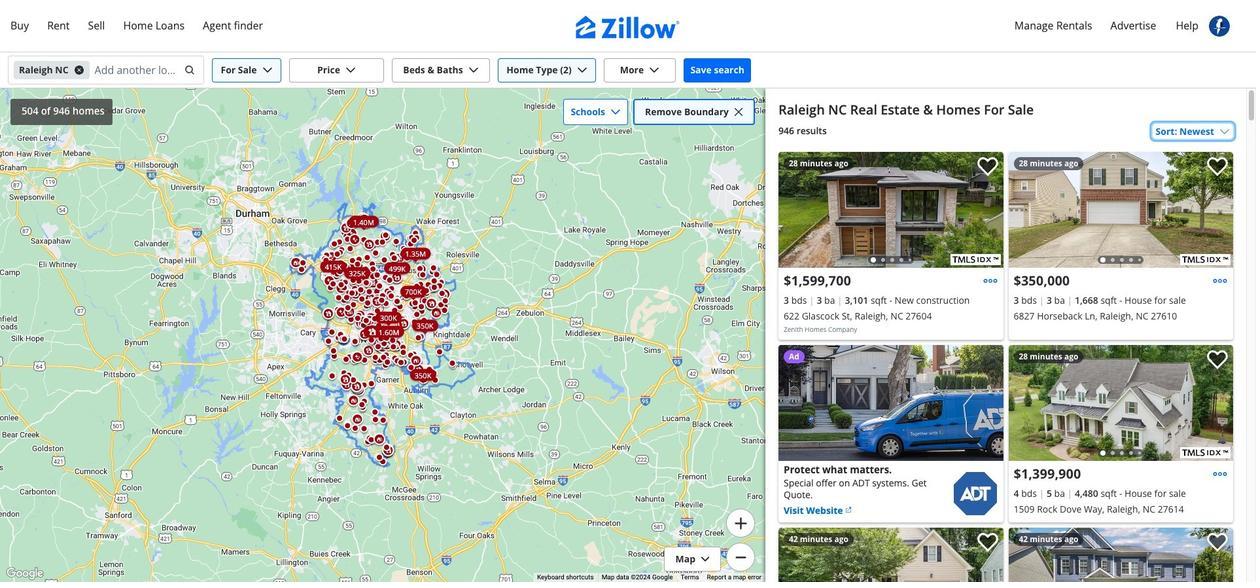 Task type: vqa. For each thing, say whether or not it's contained in the screenshot.
MAIN navigation
yes



Task type: describe. For each thing, give the bounding box(es) containing it.
Add another location text field
[[95, 60, 176, 81]]

property images, use arrow keys to navigate, image 1 of 37 group
[[779, 152, 1004, 271]]

map region
[[0, 88, 766, 582]]

your profile default icon image
[[1210, 16, 1231, 37]]

advertisement element
[[779, 345, 1004, 519]]

main navigation
[[0, 0, 1257, 52]]



Task type: locate. For each thing, give the bounding box(es) containing it.
remove tag image
[[74, 65, 84, 75]]

1509 rock dove way, raleigh, nc 27614 image
[[1009, 345, 1234, 461], [1181, 447, 1231, 458]]

zillow logo image
[[576, 16, 681, 39]]

google image
[[3, 565, 46, 582]]

filters element
[[0, 52, 1257, 88]]

3124 canoe brook pkwy, raleigh, nc 27614 image
[[1009, 528, 1234, 582]]

clear field image
[[183, 65, 193, 75]]

6827 horseback ln, raleigh, nc 27610 image
[[1009, 152, 1234, 268], [1181, 254, 1231, 265]]

property images, use arrow keys to navigate, image 1 of 52 group
[[1009, 345, 1234, 464]]

property images, use arrow keys to navigate, image 1 of 29 group
[[1009, 152, 1234, 271]]

622 glascock st, raleigh, nc 27604 image
[[779, 152, 1004, 268], [951, 254, 1001, 265]]

main content
[[766, 88, 1247, 582]]

2408 dahlgreen rd, raleigh, nc 27615 image
[[779, 528, 1004, 582]]



